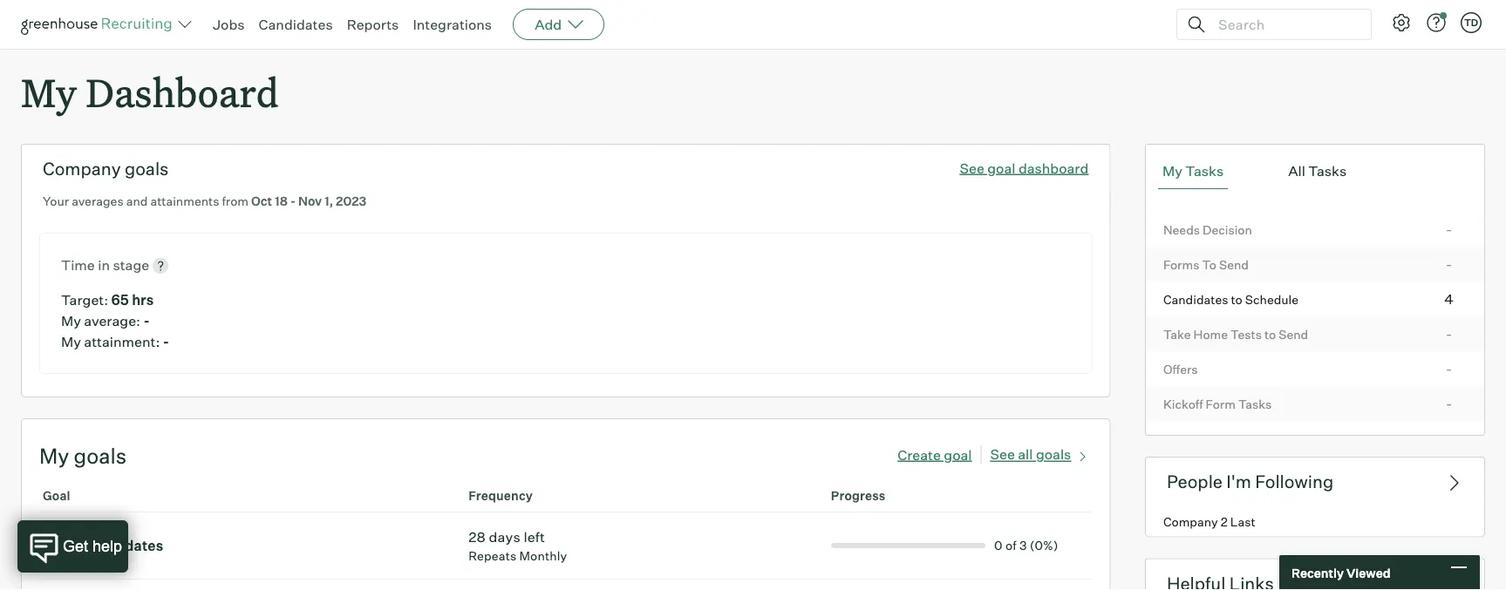Task type: locate. For each thing, give the bounding box(es) containing it.
tab list containing my tasks
[[1158, 154, 1472, 189]]

goal
[[43, 489, 70, 504]]

1 vertical spatial goal
[[944, 446, 972, 463]]

td
[[1464, 17, 1478, 28]]

tasks for all tasks
[[1308, 162, 1347, 180]]

3 right hire
[[75, 537, 84, 555]]

decision
[[1203, 222, 1252, 237]]

0 vertical spatial see
[[960, 159, 984, 177]]

0 vertical spatial to
[[1231, 292, 1242, 307]]

monthly
[[519, 549, 567, 564]]

hire
[[43, 537, 72, 555]]

2023
[[336, 194, 366, 209]]

candidates
[[259, 16, 333, 33], [1163, 292, 1228, 307]]

tasks
[[1185, 162, 1224, 180], [1308, 162, 1347, 180], [1238, 397, 1272, 412]]

my
[[21, 66, 77, 118], [1162, 162, 1182, 180], [61, 312, 81, 330], [61, 333, 81, 351], [39, 443, 69, 469]]

forms to send
[[1163, 257, 1249, 272]]

1 horizontal spatial to
[[1264, 327, 1276, 342]]

td button
[[1457, 9, 1485, 37]]

1 vertical spatial to
[[1264, 327, 1276, 342]]

candidates down forms to send
[[1163, 292, 1228, 307]]

create goal
[[897, 446, 972, 463]]

jobs
[[213, 16, 245, 33]]

-
[[290, 194, 296, 209], [1446, 220, 1452, 238], [1446, 255, 1452, 273], [143, 312, 150, 330], [1446, 325, 1452, 342], [163, 333, 169, 351], [1446, 360, 1452, 377], [1446, 395, 1452, 412]]

0 horizontal spatial tasks
[[1185, 162, 1224, 180]]

oct
[[251, 194, 272, 209]]

18
[[275, 194, 288, 209]]

goal left dashboard
[[987, 159, 1015, 177]]

stage
[[113, 257, 149, 274]]

kickoff form tasks
[[1163, 397, 1272, 412]]

2
[[1221, 514, 1228, 530]]

send
[[1219, 257, 1249, 272], [1279, 327, 1308, 342]]

goal
[[987, 159, 1015, 177], [944, 446, 972, 463]]

nov
[[298, 194, 322, 209]]

0 horizontal spatial see
[[960, 159, 984, 177]]

all
[[1288, 162, 1305, 180]]

offers
[[1163, 362, 1198, 377]]

of
[[1005, 538, 1017, 553]]

my for dashboard
[[21, 66, 77, 118]]

my tasks button
[[1158, 154, 1228, 189]]

see for see goal dashboard
[[960, 159, 984, 177]]

company
[[43, 158, 121, 180], [1163, 514, 1218, 530]]

company up averages
[[43, 158, 121, 180]]

1 vertical spatial company
[[1163, 514, 1218, 530]]

days
[[489, 529, 520, 546]]

to
[[1231, 292, 1242, 307], [1264, 327, 1276, 342]]

1 vertical spatial candidates
[[1163, 292, 1228, 307]]

candidates for candidates to schedule
[[1163, 292, 1228, 307]]

dashboard
[[86, 66, 279, 118]]

0 horizontal spatial company
[[43, 158, 121, 180]]

people
[[1167, 471, 1223, 493]]

0 horizontal spatial 3
[[75, 537, 84, 555]]

candidates to schedule
[[1163, 292, 1299, 307]]

3
[[75, 537, 84, 555], [1019, 538, 1027, 553]]

1 horizontal spatial see
[[990, 446, 1015, 463]]

see left all
[[990, 446, 1015, 463]]

my dashboard
[[21, 66, 279, 118]]

send right to
[[1219, 257, 1249, 272]]

configure image
[[1391, 12, 1412, 33]]

0 vertical spatial company
[[43, 158, 121, 180]]

to
[[1202, 257, 1216, 272]]

1 horizontal spatial send
[[1279, 327, 1308, 342]]

left
[[524, 529, 545, 546]]

recently
[[1291, 565, 1344, 581]]

td button
[[1461, 12, 1482, 33]]

progress bar
[[831, 543, 986, 549]]

last
[[1230, 514, 1255, 530]]

1 vertical spatial send
[[1279, 327, 1308, 342]]

goals
[[125, 158, 169, 180], [74, 443, 127, 469], [1036, 446, 1071, 463]]

1 horizontal spatial company
[[1163, 514, 1218, 530]]

0 of 3 (0%)
[[994, 538, 1058, 553]]

see all goals link
[[990, 442, 1092, 463]]

tasks right all
[[1308, 162, 1347, 180]]

company 2 last
[[1163, 514, 1255, 530]]

averages
[[72, 194, 124, 209]]

(0%)
[[1030, 538, 1058, 553]]

create
[[897, 446, 941, 463]]

your averages and attainments from oct 18 - nov 1, 2023
[[43, 194, 366, 209]]

1 vertical spatial see
[[990, 446, 1015, 463]]

3 right of
[[1019, 538, 1027, 553]]

28
[[469, 529, 486, 546]]

my goals
[[39, 443, 127, 469]]

my inside button
[[1162, 162, 1182, 180]]

0 vertical spatial goal
[[987, 159, 1015, 177]]

target:
[[61, 291, 108, 309]]

tasks up needs decision
[[1185, 162, 1224, 180]]

goal right create
[[944, 446, 972, 463]]

to up "take home tests to send"
[[1231, 292, 1242, 307]]

my for tasks
[[1162, 162, 1182, 180]]

to right tests
[[1264, 327, 1276, 342]]

tab list
[[1158, 154, 1472, 189]]

take
[[1163, 327, 1191, 342]]

tasks right form
[[1238, 397, 1272, 412]]

1 horizontal spatial goal
[[987, 159, 1015, 177]]

2 horizontal spatial tasks
[[1308, 162, 1347, 180]]

1 horizontal spatial candidates
[[1163, 292, 1228, 307]]

candidates for candidates
[[259, 16, 333, 33]]

in
[[98, 257, 110, 274]]

i'm
[[1226, 471, 1251, 493]]

0 horizontal spatial candidates
[[259, 16, 333, 33]]

company goals
[[43, 158, 169, 180]]

frequency
[[469, 489, 533, 504]]

send down schedule
[[1279, 327, 1308, 342]]

0 vertical spatial candidates
[[259, 16, 333, 33]]

0 vertical spatial send
[[1219, 257, 1249, 272]]

candidates right jobs on the left top
[[259, 16, 333, 33]]

company left 2
[[1163, 514, 1218, 530]]

see left dashboard
[[960, 159, 984, 177]]

0 horizontal spatial goal
[[944, 446, 972, 463]]

28 days left repeats monthly
[[469, 529, 567, 564]]

add
[[535, 16, 562, 33]]



Task type: describe. For each thing, give the bounding box(es) containing it.
65
[[111, 291, 129, 309]]

see goal dashboard
[[960, 159, 1089, 177]]

target: 65 hrs my average: - my attainment: -
[[61, 291, 169, 351]]

needs
[[1163, 222, 1200, 237]]

time
[[61, 257, 95, 274]]

following
[[1255, 471, 1334, 493]]

0 horizontal spatial send
[[1219, 257, 1249, 272]]

add button
[[513, 9, 604, 40]]

goal for see
[[987, 159, 1015, 177]]

from
[[222, 194, 249, 209]]

company 2 last link
[[1146, 506, 1484, 537]]

0 horizontal spatial to
[[1231, 292, 1242, 307]]

tests
[[1231, 327, 1262, 342]]

all tasks button
[[1284, 154, 1351, 189]]

hire 3 candidates
[[43, 537, 163, 555]]

my for goals
[[39, 443, 69, 469]]

1,
[[324, 194, 333, 209]]

goals for my goals
[[74, 443, 127, 469]]

my tasks
[[1162, 162, 1224, 180]]

all
[[1018, 446, 1033, 463]]

form
[[1206, 397, 1236, 412]]

repeats
[[469, 549, 517, 564]]

company for company 2 last
[[1163, 514, 1218, 530]]

jobs link
[[213, 16, 245, 33]]

see for see all goals
[[990, 446, 1015, 463]]

integrations
[[413, 16, 492, 33]]

schedule
[[1245, 292, 1299, 307]]

hrs
[[132, 291, 154, 309]]

attainments
[[150, 194, 219, 209]]

viewed
[[1346, 565, 1391, 581]]

integrations link
[[413, 16, 492, 33]]

tasks for my tasks
[[1185, 162, 1224, 180]]

progress
[[831, 489, 886, 504]]

home
[[1193, 327, 1228, 342]]

kickoff
[[1163, 397, 1203, 412]]

Search text field
[[1214, 12, 1355, 37]]

all tasks
[[1288, 162, 1347, 180]]

goal for create
[[944, 446, 972, 463]]

attainment:
[[84, 333, 160, 351]]

time in
[[61, 257, 113, 274]]

candidates
[[87, 537, 163, 555]]

dashboard
[[1018, 159, 1089, 177]]

see all goals
[[990, 446, 1071, 463]]

average:
[[84, 312, 140, 330]]

people i'm following link
[[1145, 457, 1485, 506]]

4
[[1444, 290, 1454, 308]]

create goal link
[[897, 446, 990, 463]]

candidates link
[[259, 16, 333, 33]]

goals for company goals
[[125, 158, 169, 180]]

greenhouse recruiting image
[[21, 14, 178, 35]]

reports
[[347, 16, 399, 33]]

reports link
[[347, 16, 399, 33]]

1 horizontal spatial 3
[[1019, 538, 1027, 553]]

0
[[994, 538, 1003, 553]]

forms
[[1163, 257, 1199, 272]]

recently viewed
[[1291, 565, 1391, 581]]

people i'm following
[[1167, 471, 1334, 493]]

your
[[43, 194, 69, 209]]

see goal dashboard link
[[960, 159, 1089, 177]]

take home tests to send
[[1163, 327, 1308, 342]]

1 horizontal spatial tasks
[[1238, 397, 1272, 412]]

and
[[126, 194, 148, 209]]

needs decision
[[1163, 222, 1252, 237]]

company for company goals
[[43, 158, 121, 180]]



Task type: vqa. For each thing, say whether or not it's contained in the screenshot.


